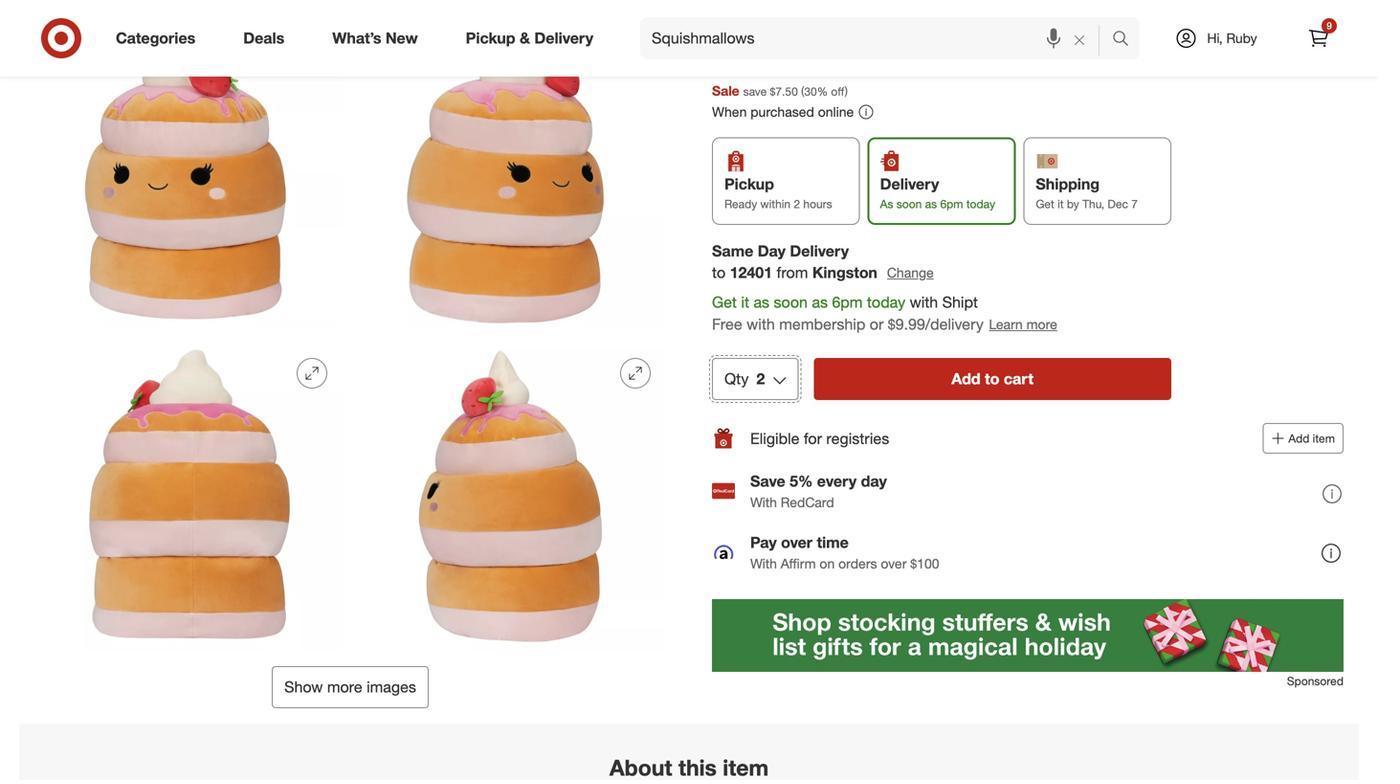Task type: locate. For each thing, give the bounding box(es) containing it.
more right learn
[[1027, 316, 1057, 332]]

0 horizontal spatial as
[[754, 293, 770, 311]]

add left item in the bottom right of the page
[[1289, 431, 1310, 446]]

pickup inside the pickup ready within 2 hours
[[725, 175, 774, 193]]

save
[[743, 84, 767, 98]]

to down same on the top of the page
[[712, 263, 726, 282]]

with
[[750, 494, 777, 510], [750, 555, 777, 572]]

delivery up as
[[880, 175, 939, 193]]

2 with from the top
[[750, 555, 777, 572]]

images
[[367, 678, 416, 697]]

image gallery element
[[34, 0, 666, 708]]

with inside save 5% every day with redcard
[[750, 494, 777, 510]]

qty 2
[[725, 370, 765, 388]]

1 vertical spatial add
[[1289, 431, 1310, 446]]

1 horizontal spatial delivery
[[790, 241, 849, 260]]

today left by
[[967, 197, 995, 211]]

1 vertical spatial today
[[867, 293, 906, 311]]

as up membership
[[812, 293, 828, 311]]

with
[[910, 293, 938, 311], [747, 315, 775, 333]]

0 horizontal spatial to
[[712, 263, 726, 282]]

qty
[[725, 370, 749, 388]]

1 vertical spatial get
[[712, 293, 737, 311]]

to inside button
[[985, 370, 1000, 388]]

over up the affirm
[[781, 533, 813, 551]]

delivery right &
[[534, 29, 593, 47]]

2 right qty
[[756, 370, 765, 388]]

what's new link
[[316, 17, 442, 59]]

more inside show more images button
[[327, 678, 362, 697]]

delivery as soon as 6pm today
[[880, 175, 995, 211]]

delivery for same day delivery
[[790, 241, 849, 260]]

save 5% every day with redcard
[[750, 472, 887, 510]]

eligible for registries
[[750, 429, 889, 448]]

1 horizontal spatial over
[[881, 555, 907, 572]]

thu,
[[1083, 197, 1105, 211]]

pickup for &
[[466, 29, 515, 47]]

free
[[712, 315, 742, 333]]

0 vertical spatial to
[[712, 263, 726, 282]]

2 horizontal spatial delivery
[[880, 175, 939, 193]]

orders
[[839, 555, 877, 572]]

6pm inside delivery as soon as 6pm today
[[940, 197, 963, 211]]

1 vertical spatial to
[[985, 370, 1000, 388]]

7.50
[[776, 84, 798, 98]]

pickup inside pickup & delivery link
[[466, 29, 515, 47]]

with up $9.99/delivery on the right of the page
[[910, 293, 938, 311]]

0 horizontal spatial 2
[[756, 370, 765, 388]]

get left by
[[1036, 197, 1055, 211]]

1 horizontal spatial it
[[1058, 197, 1064, 211]]

add item button
[[1263, 423, 1344, 454]]

1 vertical spatial delivery
[[880, 175, 939, 193]]

0 horizontal spatial 6pm
[[832, 293, 863, 311]]

it inside get it as soon as 6pm today with shipt free with membership or $9.99/delivery learn more
[[741, 293, 749, 311]]

0 vertical spatial pickup
[[466, 29, 515, 47]]

today up or
[[867, 293, 906, 311]]

delivery
[[534, 29, 593, 47], [880, 175, 939, 193], [790, 241, 849, 260]]

1 vertical spatial 6pm
[[832, 293, 863, 311]]

get
[[1036, 197, 1055, 211], [712, 293, 737, 311]]

registries
[[826, 429, 889, 448]]

pickup ready within 2 hours
[[725, 175, 832, 211]]

0 horizontal spatial it
[[741, 293, 749, 311]]

1 horizontal spatial add
[[1289, 431, 1310, 446]]

as right as
[[925, 197, 937, 211]]

hi, ruby
[[1207, 30, 1257, 46]]

ruby
[[1227, 30, 1257, 46]]

with down save
[[750, 494, 777, 510]]

get up free
[[712, 293, 737, 311]]

6pm down kingston
[[832, 293, 863, 311]]

delivery up from kingston
[[790, 241, 849, 260]]

pay
[[750, 533, 777, 551]]

to
[[712, 263, 726, 282], [985, 370, 1000, 388]]

$
[[770, 84, 776, 98]]

What can we help you find? suggestions appear below search field
[[640, 17, 1117, 59]]

2 horizontal spatial as
[[925, 197, 937, 211]]

1 horizontal spatial get
[[1036, 197, 1055, 211]]

0 vertical spatial with
[[750, 494, 777, 510]]

soon
[[897, 197, 922, 211], [774, 293, 808, 311]]

or
[[870, 315, 884, 333]]

today inside delivery as soon as 6pm today
[[967, 197, 995, 211]]

1 vertical spatial pickup
[[725, 175, 774, 193]]

as
[[880, 197, 893, 211]]

it inside shipping get it by thu, dec 7
[[1058, 197, 1064, 211]]

2 left hours
[[794, 197, 800, 211]]

2
[[794, 197, 800, 211], [756, 370, 765, 388]]

dec
[[1108, 197, 1128, 211]]

squishmallows 16&#34; sawtelle the strawberry pancakes plush toy (target exclusive), 3 of 14 image
[[34, 19, 343, 328]]

1 vertical spatial more
[[327, 678, 362, 697]]

$9.99/delivery
[[888, 315, 984, 333]]

&
[[520, 29, 530, 47]]

1 vertical spatial soon
[[774, 293, 808, 311]]

show more images button
[[272, 666, 429, 708]]

it up free
[[741, 293, 749, 311]]

0 horizontal spatial pickup
[[466, 29, 515, 47]]

shipt
[[942, 293, 978, 311]]

1 horizontal spatial to
[[985, 370, 1000, 388]]

2 vertical spatial delivery
[[790, 241, 849, 260]]

1 horizontal spatial with
[[910, 293, 938, 311]]

1 vertical spatial with
[[747, 315, 775, 333]]

1 horizontal spatial soon
[[897, 197, 922, 211]]

0 vertical spatial more
[[1027, 316, 1057, 332]]

0 vertical spatial today
[[967, 197, 995, 211]]

to left cart
[[985, 370, 1000, 388]]

with right free
[[747, 315, 775, 333]]

1 horizontal spatial 2
[[794, 197, 800, 211]]

0 horizontal spatial more
[[327, 678, 362, 697]]

%
[[817, 84, 828, 98]]

it
[[1058, 197, 1064, 211], [741, 293, 749, 311]]

0 vertical spatial it
[[1058, 197, 1064, 211]]

add for add item
[[1289, 431, 1310, 446]]

online
[[818, 103, 854, 120]]

1 vertical spatial with
[[750, 555, 777, 572]]

6pm inside get it as soon as 6pm today with shipt free with membership or $9.99/delivery learn more
[[832, 293, 863, 311]]

new
[[386, 29, 418, 47]]

0 horizontal spatial delivery
[[534, 29, 593, 47]]

over
[[781, 533, 813, 551], [881, 555, 907, 572]]

0 horizontal spatial add
[[952, 370, 981, 388]]

from kingston
[[777, 263, 878, 282]]

pickup left &
[[466, 29, 515, 47]]

squishmallows 16&#34; sawtelle the strawberry pancakes plush toy (target exclusive), 4 of 14 image
[[358, 19, 666, 328]]

over left the $100
[[881, 555, 907, 572]]

pickup up ready
[[725, 175, 774, 193]]

more right show
[[327, 678, 362, 697]]

add item
[[1289, 431, 1335, 446]]

soon inside delivery as soon as 6pm today
[[897, 197, 922, 211]]

purchased
[[751, 103, 814, 120]]

0 horizontal spatial soon
[[774, 293, 808, 311]]

it left by
[[1058, 197, 1064, 211]]

add left cart
[[952, 370, 981, 388]]

1 horizontal spatial today
[[967, 197, 995, 211]]

with inside 'pay over time with affirm on orders over $100'
[[750, 555, 777, 572]]

6pm right as
[[940, 197, 963, 211]]

$100
[[910, 555, 939, 572]]

every
[[817, 472, 857, 490]]

pickup
[[466, 29, 515, 47], [725, 175, 774, 193]]

0 vertical spatial soon
[[897, 197, 922, 211]]

today
[[967, 197, 995, 211], [867, 293, 906, 311]]

affirm
[[781, 555, 816, 572]]

0 vertical spatial 6pm
[[940, 197, 963, 211]]

0 vertical spatial delivery
[[534, 29, 593, 47]]

0 vertical spatial 2
[[794, 197, 800, 211]]

as
[[925, 197, 937, 211], [754, 293, 770, 311], [812, 293, 828, 311]]

1 horizontal spatial pickup
[[725, 175, 774, 193]]

membership
[[779, 315, 866, 333]]

with down pay on the bottom right of page
[[750, 555, 777, 572]]

2 inside the pickup ready within 2 hours
[[794, 197, 800, 211]]

0 horizontal spatial over
[[781, 533, 813, 551]]

soon right as
[[897, 197, 922, 211]]

1 horizontal spatial more
[[1027, 316, 1057, 332]]

6pm
[[940, 197, 963, 211], [832, 293, 863, 311]]

add to cart
[[952, 370, 1034, 388]]

as inside delivery as soon as 6pm today
[[925, 197, 937, 211]]

within
[[760, 197, 791, 211]]

for
[[804, 429, 822, 448]]

learn more button
[[988, 313, 1058, 335]]

add
[[952, 370, 981, 388], [1289, 431, 1310, 446]]

cart
[[1004, 370, 1034, 388]]

1 vertical spatial it
[[741, 293, 749, 311]]

0 horizontal spatial get
[[712, 293, 737, 311]]

0 vertical spatial add
[[952, 370, 981, 388]]

soon down from
[[774, 293, 808, 311]]

add for add to cart
[[952, 370, 981, 388]]

0 horizontal spatial today
[[867, 293, 906, 311]]

to 12401
[[712, 263, 772, 282]]

0 vertical spatial get
[[1036, 197, 1055, 211]]

day
[[758, 241, 786, 260]]

1 horizontal spatial 6pm
[[940, 197, 963, 211]]

1 with from the top
[[750, 494, 777, 510]]

as down 12401
[[754, 293, 770, 311]]



Task type: describe. For each thing, give the bounding box(es) containing it.
sale
[[712, 82, 740, 99]]

deals
[[243, 29, 285, 47]]

when
[[712, 103, 747, 120]]

search button
[[1104, 17, 1150, 63]]

categories
[[116, 29, 195, 47]]

search
[[1104, 31, 1150, 49]]

today inside get it as soon as 6pm today with shipt free with membership or $9.99/delivery learn more
[[867, 293, 906, 311]]

from
[[777, 263, 808, 282]]

kingston
[[812, 263, 878, 282]]

off
[[831, 84, 845, 98]]

day
[[861, 472, 887, 490]]

redcard
[[781, 494, 834, 510]]

delivery for pickup & delivery
[[534, 29, 593, 47]]

delivery inside delivery as soon as 6pm today
[[880, 175, 939, 193]]

1 vertical spatial over
[[881, 555, 907, 572]]

pickup & delivery
[[466, 29, 593, 47]]

9 link
[[1298, 17, 1340, 59]]

same day delivery
[[712, 241, 849, 260]]

hours
[[803, 197, 832, 211]]

same
[[712, 241, 753, 260]]

hi,
[[1207, 30, 1223, 46]]

learn
[[989, 316, 1023, 332]]

on
[[820, 555, 835, 572]]

30
[[804, 84, 817, 98]]

$17.49 reg $24.99 sale save $ 7.50 ( 30 % off )
[[712, 52, 848, 99]]

soon inside get it as soon as 6pm today with shipt free with membership or $9.99/delivery learn more
[[774, 293, 808, 311]]

pay over time with affirm on orders over $100
[[750, 533, 939, 572]]

get inside get it as soon as 6pm today with shipt free with membership or $9.99/delivery learn more
[[712, 293, 737, 311]]

time
[[817, 533, 849, 551]]

$24.99
[[801, 62, 835, 76]]

12401
[[730, 263, 772, 282]]

what's
[[332, 29, 381, 47]]

squishmallows 16&#34; sawtelle the strawberry pancakes plush toy (target exclusive), 5 of 14 image
[[34, 343, 343, 651]]

what's new
[[332, 29, 418, 47]]

more inside get it as soon as 6pm today with shipt free with membership or $9.99/delivery learn more
[[1027, 316, 1057, 332]]

show more images
[[284, 678, 416, 697]]

change
[[887, 264, 934, 281]]

$17.49
[[712, 52, 778, 78]]

show
[[284, 678, 323, 697]]

advertisement region
[[712, 599, 1344, 672]]

0 vertical spatial with
[[910, 293, 938, 311]]

(
[[801, 84, 804, 98]]

5%
[[790, 472, 813, 490]]

when purchased online
[[712, 103, 854, 120]]

pickup & delivery link
[[450, 17, 617, 59]]

get inside shipping get it by thu, dec 7
[[1036, 197, 1055, 211]]

)
[[845, 84, 848, 98]]

squishmallows 16&#34; sawtelle the strawberry pancakes plush toy (target exclusive), 6 of 14 image
[[358, 343, 666, 651]]

get it as soon as 6pm today with shipt free with membership or $9.99/delivery learn more
[[712, 293, 1057, 333]]

7
[[1132, 197, 1138, 211]]

save
[[750, 472, 785, 490]]

ready
[[725, 197, 757, 211]]

change button
[[886, 262, 935, 284]]

pickup for ready
[[725, 175, 774, 193]]

sponsored
[[1287, 674, 1344, 688]]

reg
[[781, 62, 798, 76]]

0 horizontal spatial with
[[747, 315, 775, 333]]

by
[[1067, 197, 1079, 211]]

eligible
[[750, 429, 800, 448]]

1 horizontal spatial as
[[812, 293, 828, 311]]

categories link
[[100, 17, 219, 59]]

9
[[1327, 20, 1332, 32]]

shipping
[[1036, 175, 1100, 193]]

0 vertical spatial over
[[781, 533, 813, 551]]

item
[[1313, 431, 1335, 446]]

shipping get it by thu, dec 7
[[1036, 175, 1138, 211]]

1 vertical spatial 2
[[756, 370, 765, 388]]

deals link
[[227, 17, 308, 59]]

add to cart button
[[814, 358, 1172, 400]]



Task type: vqa. For each thing, say whether or not it's contained in the screenshot.
right BUILDING
no



